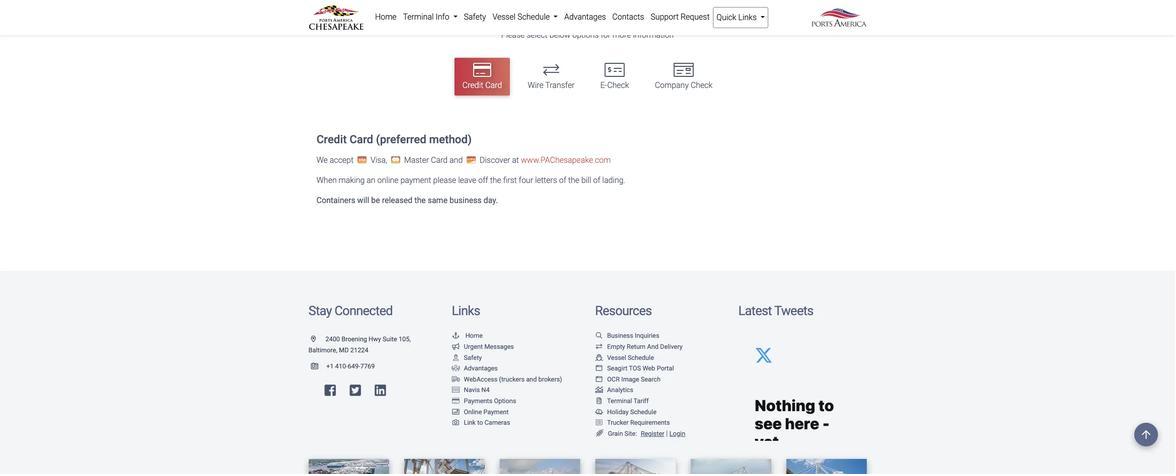 Task type: locate. For each thing, give the bounding box(es) containing it.
home link
[[372, 7, 400, 27], [452, 332, 483, 340]]

baltimore,
[[308, 346, 337, 354]]

1 vertical spatial vessel
[[607, 354, 626, 361]]

0 horizontal spatial vessel schedule link
[[489, 7, 561, 27]]

safety link down urgent
[[452, 354, 482, 361]]

go to top image
[[1134, 423, 1158, 446]]

schedule up select
[[517, 12, 550, 22]]

1 vertical spatial terminal
[[607, 397, 632, 405]]

payments options
[[464, 397, 516, 405]]

company
[[655, 81, 689, 90]]

links right the quick
[[738, 13, 757, 22]]

stay
[[308, 303, 332, 318]]

www.pachesapeake.com
[[521, 155, 611, 165]]

of right the letters
[[559, 175, 566, 185]]

1 horizontal spatial of
[[593, 175, 600, 185]]

advantages link up webaccess
[[452, 365, 498, 372]]

container storage image
[[452, 387, 460, 394]]

2 vertical spatial card
[[431, 155, 448, 165]]

terminal inside terminal info link
[[403, 12, 434, 22]]

check for company check
[[691, 81, 713, 90]]

tweets
[[774, 303, 813, 318]]

an
[[367, 175, 375, 185]]

2 vertical spatial credit
[[317, 133, 347, 146]]

7769
[[360, 362, 375, 370]]

advantages up webaccess
[[464, 365, 498, 372]]

0 vertical spatial schedule
[[517, 12, 550, 22]]

0 vertical spatial links
[[738, 13, 757, 22]]

www.pachesapeake.com link
[[521, 155, 611, 165]]

register
[[641, 430, 664, 437]]

1 check from the left
[[607, 81, 629, 90]]

0 vertical spatial safety link
[[461, 7, 489, 27]]

support request link
[[647, 7, 713, 27]]

2 vertical spatial schedule
[[630, 408, 657, 416]]

please select below options for more information
[[501, 30, 674, 40]]

inquiries
[[635, 332, 659, 340]]

0 vertical spatial vessel schedule
[[492, 12, 552, 22]]

1 vertical spatial credit
[[462, 81, 483, 90]]

check
[[607, 81, 629, 90], [691, 81, 713, 90]]

america
[[431, 10, 460, 19]]

advantages up options
[[564, 12, 606, 22]]

navis n4
[[464, 386, 490, 394]]

links up anchor icon
[[452, 303, 480, 318]]

vessel schedule up seagirt tos web portal link
[[607, 354, 654, 361]]

1 horizontal spatial and
[[526, 375, 537, 383]]

quick
[[717, 13, 736, 22]]

business inquiries link
[[595, 332, 659, 340]]

letters
[[535, 175, 557, 185]]

1 horizontal spatial home link
[[452, 332, 483, 340]]

0 vertical spatial and
[[450, 155, 463, 165]]

1 vertical spatial schedule
[[628, 354, 654, 361]]

map marker alt image
[[311, 337, 324, 343]]

card for master card and
[[431, 155, 448, 165]]

1 vertical spatial safety
[[464, 354, 482, 361]]

e-
[[600, 81, 607, 90]]

links
[[738, 13, 757, 22], [452, 303, 480, 318]]

online payment
[[464, 408, 509, 416]]

vessel schedule up the please
[[492, 12, 552, 22]]

1 vertical spatial home link
[[452, 332, 483, 340]]

the left the bill
[[568, 175, 579, 185]]

wire transfer
[[528, 81, 575, 90]]

info
[[436, 12, 449, 22]]

tab list
[[308, 53, 867, 100]]

terminal tariff
[[607, 397, 649, 405]]

and for card
[[450, 155, 463, 165]]

tariff
[[634, 397, 649, 405]]

terminal down "analytics"
[[607, 397, 632, 405]]

1 vertical spatial card
[[350, 133, 373, 146]]

0 horizontal spatial of
[[559, 175, 566, 185]]

0 vertical spatial home
[[375, 12, 397, 22]]

browser image
[[595, 376, 603, 383]]

1 vertical spatial links
[[452, 303, 480, 318]]

ports
[[410, 10, 429, 19]]

0 horizontal spatial home
[[375, 12, 397, 22]]

vessel up the please
[[492, 12, 516, 22]]

0 horizontal spatial check
[[607, 81, 629, 90]]

tab list containing credit card
[[308, 53, 867, 100]]

ocr
[[607, 375, 620, 383]]

off
[[478, 175, 488, 185]]

pac.collections@portsamerica.com link
[[633, 11, 765, 19]]

0 vertical spatial vessel
[[492, 12, 516, 22]]

0 horizontal spatial terminal
[[403, 12, 434, 22]]

urgent messages link
[[452, 343, 514, 350]]

to
[[477, 419, 483, 426]]

business
[[450, 195, 482, 205]]

safety link right 'america'
[[461, 7, 489, 27]]

0 horizontal spatial card
[[350, 133, 373, 146]]

vessel schedule link
[[489, 7, 561, 27], [595, 354, 654, 361]]

schedule for holiday schedule link
[[630, 408, 657, 416]]

contact:
[[485, 10, 515, 19]]

1 vertical spatial and
[[526, 375, 537, 383]]

phone office image
[[574, 11, 582, 19]]

0 vertical spatial card
[[485, 81, 502, 90]]

home link for urgent messages link
[[452, 332, 483, 340]]

portal
[[657, 365, 674, 372]]

safety link for urgent messages link
[[452, 354, 482, 361]]

0 horizontal spatial and
[[450, 155, 463, 165]]

21224
[[350, 346, 368, 354]]

vessel schedule link up seagirt
[[595, 354, 654, 361]]

2 horizontal spatial card
[[485, 81, 502, 90]]

tos
[[629, 365, 641, 372]]

penny
[[517, 10, 539, 19]]

of
[[559, 175, 566, 185], [593, 175, 600, 185]]

1 vertical spatial advantages link
[[452, 365, 498, 372]]

terminal left info
[[403, 12, 434, 22]]

pac.collections@portsamerica.com
[[647, 11, 765, 19]]

home link left ports
[[372, 7, 400, 27]]

terminal for terminal info
[[403, 12, 434, 22]]

schedule up "seagirt tos web portal"
[[628, 354, 654, 361]]

and left 'cc discover' icon
[[450, 155, 463, 165]]

webaccess (truckers and brokers) link
[[452, 375, 562, 383]]

1 horizontal spatial card
[[431, 155, 448, 165]]

advantages
[[564, 12, 606, 22], [464, 365, 498, 372]]

seagirt tos web portal
[[607, 365, 674, 372]]

1 vertical spatial safety link
[[452, 354, 482, 361]]

holiday schedule
[[607, 408, 657, 416]]

0 vertical spatial terminal
[[403, 12, 434, 22]]

making
[[339, 175, 365, 185]]

1 horizontal spatial advantages
[[564, 12, 606, 22]]

0 horizontal spatial the
[[414, 195, 426, 205]]

terminal
[[403, 12, 434, 22], [607, 397, 632, 405]]

schedule down tariff
[[630, 408, 657, 416]]

0 vertical spatial advantages
[[564, 12, 606, 22]]

1 vertical spatial vessel schedule
[[607, 354, 654, 361]]

2 check from the left
[[691, 81, 713, 90]]

card up please
[[431, 155, 448, 165]]

0 horizontal spatial vessel
[[492, 12, 516, 22]]

accept
[[330, 155, 354, 165]]

trucker
[[607, 419, 629, 426]]

home link up urgent
[[452, 332, 483, 340]]

credit for credit card
[[462, 81, 483, 90]]

home
[[375, 12, 397, 22], [465, 332, 483, 340]]

1 horizontal spatial check
[[691, 81, 713, 90]]

card up cc visa image
[[350, 133, 373, 146]]

credit card front image
[[452, 409, 460, 416]]

and left brokers) at left
[[526, 375, 537, 383]]

0 horizontal spatial home link
[[372, 7, 400, 27]]

business
[[607, 332, 633, 340]]

vessel schedule link up select
[[489, 7, 561, 27]]

of right the bill
[[593, 175, 600, 185]]

hand receiving image
[[452, 366, 460, 372]]

wire
[[528, 81, 544, 90]]

phone office image
[[311, 363, 326, 370]]

0 vertical spatial home link
[[372, 7, 400, 27]]

containers
[[317, 195, 355, 205]]

options
[[572, 30, 599, 40]]

truck container image
[[452, 376, 460, 383]]

camera image
[[452, 420, 460, 426]]

0 vertical spatial vessel schedule link
[[489, 7, 561, 27]]

safety link for terminal info link
[[461, 7, 489, 27]]

return
[[627, 343, 646, 350]]

ports america credit contact: penny mccray
[[410, 10, 568, 19]]

home left ports
[[375, 12, 397, 22]]

analytics
[[607, 386, 633, 394]]

card inside tab list
[[485, 81, 502, 90]]

0 horizontal spatial links
[[452, 303, 480, 318]]

brokers)
[[538, 375, 562, 383]]

mccray
[[541, 10, 568, 19]]

safety down urgent
[[464, 354, 482, 361]]

vessel
[[492, 12, 516, 22], [607, 354, 626, 361]]

0 vertical spatial safety
[[464, 12, 486, 22]]

1 horizontal spatial terminal
[[607, 397, 632, 405]]

and
[[647, 343, 659, 350]]

1 vertical spatial vessel schedule link
[[595, 354, 654, 361]]

1 vertical spatial home
[[465, 332, 483, 340]]

holiday schedule link
[[595, 408, 657, 416]]

0 horizontal spatial advantages
[[464, 365, 498, 372]]

vessel schedule
[[492, 12, 552, 22], [607, 354, 654, 361]]

check for e-check
[[607, 81, 629, 90]]

1 horizontal spatial vessel
[[607, 354, 626, 361]]

business inquiries
[[607, 332, 659, 340]]

card left wire
[[485, 81, 502, 90]]

the right off
[[490, 175, 501, 185]]

visa,
[[369, 155, 389, 165]]

advantages link up options
[[561, 7, 609, 27]]

schedule inside vessel schedule link
[[517, 12, 550, 22]]

contacts link
[[609, 7, 647, 27]]

home up urgent
[[465, 332, 483, 340]]

stay connected
[[308, 303, 393, 318]]

1 horizontal spatial home
[[465, 332, 483, 340]]

master card and
[[402, 155, 465, 165]]

ocr image search
[[607, 375, 661, 383]]

the left same
[[414, 195, 426, 205]]

browser image
[[595, 366, 603, 372]]

vessel down empty
[[607, 354, 626, 361]]

bullhorn image
[[452, 344, 460, 350]]

safety right 'america'
[[464, 12, 486, 22]]

1 horizontal spatial advantages link
[[561, 7, 609, 27]]



Task type: vqa. For each thing, say whether or not it's contained in the screenshot.
seagirt terminal IMAGE
no



Task type: describe. For each thing, give the bounding box(es) containing it.
(truckers
[[499, 375, 525, 383]]

day.
[[484, 195, 498, 205]]

2400 broening hwy suite 105, baltimore, md 21224 link
[[308, 336, 411, 354]]

online payment link
[[452, 408, 509, 416]]

webaccess (truckers and brokers)
[[464, 375, 562, 383]]

+1 410-649-7769
[[326, 362, 375, 370]]

terminal info link
[[400, 7, 461, 27]]

envelope image
[[635, 11, 643, 19]]

information
[[633, 30, 674, 40]]

exchange image
[[595, 344, 603, 350]]

login
[[669, 430, 685, 437]]

same
[[428, 195, 448, 205]]

facebook square image
[[325, 384, 336, 397]]

webaccess
[[464, 375, 497, 383]]

home link for terminal info link
[[372, 7, 400, 27]]

+1
[[326, 362, 334, 370]]

linkedin image
[[375, 384, 386, 397]]

discover
[[480, 155, 510, 165]]

navis
[[464, 386, 480, 394]]

latest tweets
[[738, 303, 813, 318]]

options
[[494, 397, 516, 405]]

terminal for terminal tariff
[[607, 397, 632, 405]]

trucker requirements
[[607, 419, 670, 426]]

resources
[[595, 303, 652, 318]]

below
[[549, 30, 570, 40]]

credit card image
[[452, 398, 460, 405]]

contacts
[[612, 12, 644, 22]]

urgent
[[464, 343, 483, 350]]

user hard hat image
[[452, 355, 460, 361]]

payments
[[464, 397, 492, 405]]

bill
[[581, 175, 591, 185]]

cc mastercard image
[[389, 156, 402, 164]]

credit for credit card (preferred method)
[[317, 133, 347, 146]]

web
[[643, 365, 655, 372]]

navis n4 link
[[452, 386, 490, 394]]

when making an online payment please leave off the first four                                     letters of the bill of lading.
[[317, 175, 625, 185]]

card for credit card (preferred method)
[[350, 133, 373, 146]]

broening
[[341, 336, 367, 343]]

terminal tariff link
[[595, 397, 649, 405]]

quick links link
[[713, 7, 768, 28]]

site:
[[625, 430, 637, 437]]

bells image
[[595, 409, 603, 416]]

+1 410-649-7769 link
[[308, 362, 375, 370]]

0 vertical spatial credit
[[462, 10, 483, 19]]

payments options link
[[452, 397, 516, 405]]

1 safety from the top
[[464, 12, 486, 22]]

latest
[[738, 303, 772, 318]]

delivery
[[660, 343, 683, 350]]

wire transfer link
[[520, 58, 583, 96]]

1 vertical spatial advantages
[[464, 365, 498, 372]]

(preferred
[[376, 133, 426, 146]]

messages
[[484, 343, 514, 350]]

search
[[641, 375, 661, 383]]

vessel inside vessel schedule link
[[492, 12, 516, 22]]

for
[[601, 30, 611, 40]]

cc discover image
[[465, 156, 478, 164]]

transfer
[[545, 81, 575, 90]]

search image
[[595, 333, 603, 339]]

at
[[512, 155, 519, 165]]

company check
[[655, 81, 713, 90]]

ship image
[[595, 355, 603, 361]]

1 horizontal spatial the
[[490, 175, 501, 185]]

list alt image
[[595, 420, 603, 426]]

1 horizontal spatial links
[[738, 13, 757, 22]]

0 horizontal spatial vessel schedule
[[492, 12, 552, 22]]

wheat image
[[595, 430, 604, 437]]

trucker requirements link
[[595, 419, 670, 426]]

be
[[371, 195, 380, 205]]

cc visa image
[[355, 156, 369, 164]]

grain site: register | login
[[608, 429, 685, 438]]

lading.
[[602, 175, 625, 185]]

we accept
[[317, 155, 355, 165]]

discover                                     at www.pachesapeake.com
[[478, 155, 611, 165]]

2 safety from the top
[[464, 354, 482, 361]]

card for credit card
[[485, 81, 502, 90]]

containers will be released the same business day.
[[317, 195, 498, 205]]

online
[[377, 175, 398, 185]]

payment
[[400, 175, 431, 185]]

2 horizontal spatial the
[[568, 175, 579, 185]]

credit card link
[[454, 58, 510, 96]]

1 of from the left
[[559, 175, 566, 185]]

seagirt tos web portal link
[[595, 365, 674, 372]]

0 horizontal spatial advantages link
[[452, 365, 498, 372]]

payment
[[483, 408, 509, 416]]

2400 broening hwy suite 105, baltimore, md 21224
[[308, 336, 411, 354]]

schedule for vessel schedule link to the right
[[628, 354, 654, 361]]

will
[[357, 195, 369, 205]]

410-
[[335, 362, 348, 370]]

2400
[[325, 336, 340, 343]]

file invoice image
[[595, 398, 603, 405]]

select
[[527, 30, 548, 40]]

link to cameras link
[[452, 419, 510, 426]]

support
[[651, 12, 679, 22]]

analytics image
[[595, 387, 603, 394]]

ocr image search link
[[595, 375, 661, 383]]

1 horizontal spatial vessel schedule
[[607, 354, 654, 361]]

grain
[[608, 430, 623, 437]]

company check link
[[647, 58, 721, 96]]

master
[[404, 155, 429, 165]]

we
[[317, 155, 328, 165]]

leave
[[458, 175, 476, 185]]

|
[[666, 429, 668, 438]]

credit card
[[462, 81, 502, 90]]

2 of from the left
[[593, 175, 600, 185]]

empty return and delivery
[[607, 343, 683, 350]]

connected
[[334, 303, 393, 318]]

and for (truckers
[[526, 375, 537, 383]]

twitter square image
[[350, 384, 361, 397]]

more
[[613, 30, 631, 40]]

seagirt
[[607, 365, 627, 372]]

urgent messages
[[464, 343, 514, 350]]

649-
[[348, 362, 360, 370]]

1 horizontal spatial vessel schedule link
[[595, 354, 654, 361]]

anchor image
[[452, 333, 460, 339]]

quick links
[[717, 13, 759, 22]]

when
[[317, 175, 337, 185]]

link
[[464, 419, 476, 426]]

analytics link
[[595, 386, 633, 394]]

0 vertical spatial advantages link
[[561, 7, 609, 27]]



